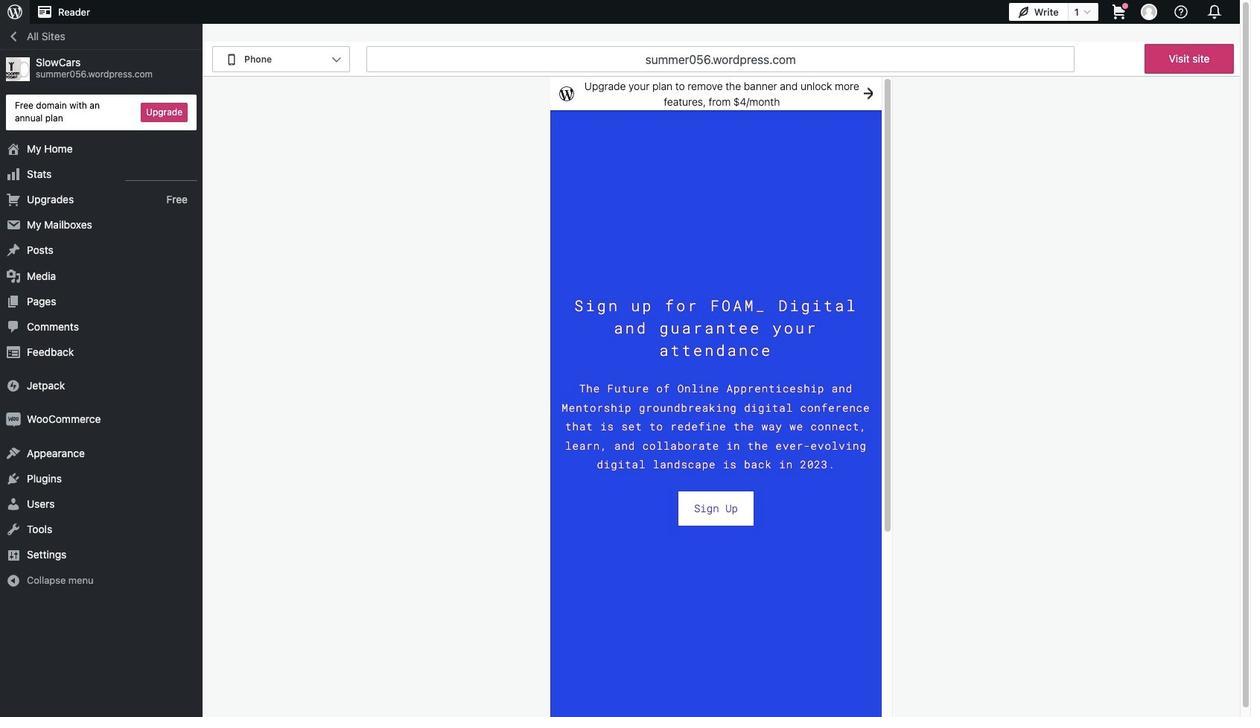 Task type: vqa. For each thing, say whether or not it's contained in the screenshot.
plugin icon
no



Task type: locate. For each thing, give the bounding box(es) containing it.
help image
[[1173, 3, 1191, 21]]

img image
[[6, 379, 21, 394], [6, 412, 21, 427]]

None text field
[[367, 46, 1075, 72]]

0 vertical spatial img image
[[6, 379, 21, 394]]

1 vertical spatial img image
[[6, 412, 21, 427]]

my shopping cart image
[[1111, 3, 1129, 21]]



Task type: describe. For each thing, give the bounding box(es) containing it.
1 img image from the top
[[6, 379, 21, 394]]

my profile image
[[1142, 4, 1158, 20]]

highest hourly views 0 image
[[126, 171, 197, 181]]

2 img image from the top
[[6, 412, 21, 427]]

manage your notifications image
[[1205, 1, 1226, 22]]

manage your sites image
[[6, 3, 24, 21]]



